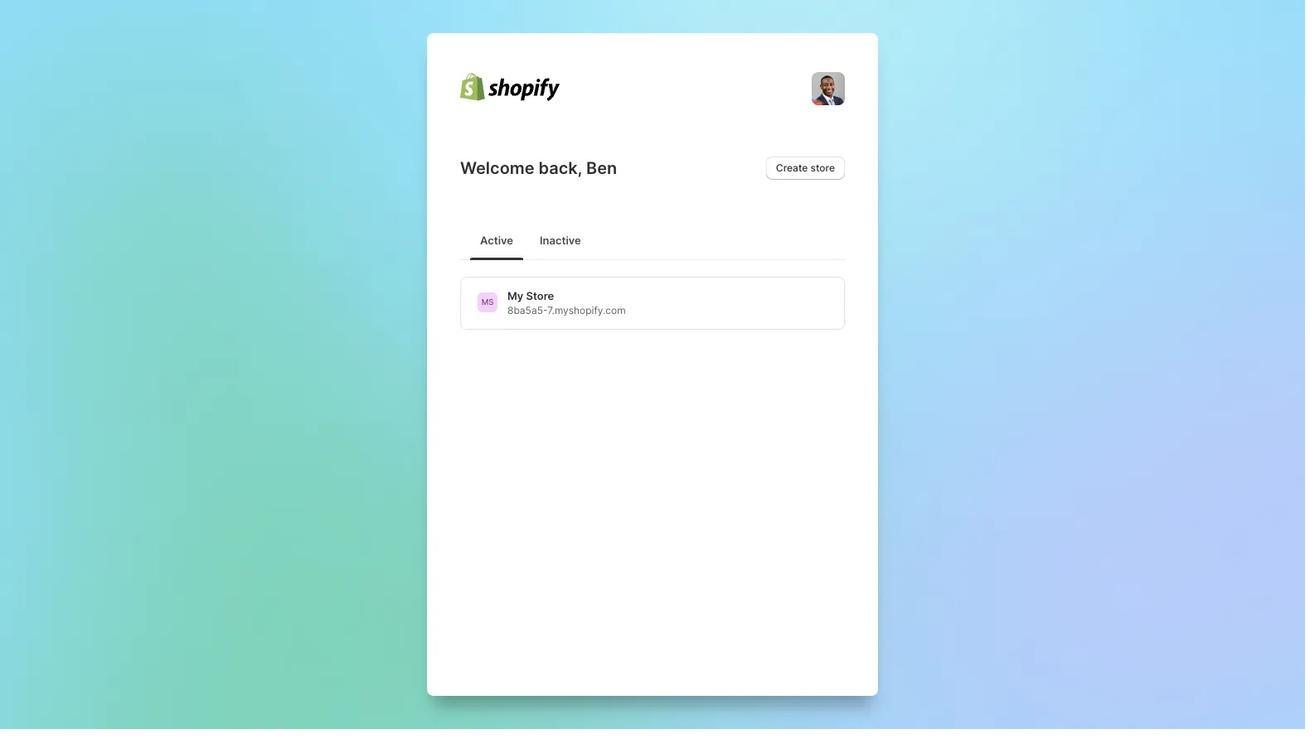 Task type: locate. For each thing, give the bounding box(es) containing it.
shopify image
[[460, 73, 560, 101]]

ben nelson image
[[812, 72, 845, 105], [812, 72, 845, 105]]

welcome
[[460, 158, 535, 178]]

create store
[[776, 162, 835, 174]]

welcome back, ben
[[460, 158, 617, 178]]

tab list
[[467, 220, 839, 260]]

inactive
[[540, 234, 581, 247]]

store
[[526, 289, 554, 303]]

my
[[508, 289, 524, 303]]



Task type: vqa. For each thing, say whether or not it's contained in the screenshot.
dialog
no



Task type: describe. For each thing, give the bounding box(es) containing it.
store
[[811, 162, 835, 174]]

my store image
[[478, 293, 498, 313]]

inactive button
[[527, 221, 595, 260]]

ben
[[586, 158, 617, 178]]

8ba5a5-
[[508, 304, 548, 317]]

create
[[776, 162, 808, 174]]

my store 8ba5a5-7.myshopify.com
[[508, 289, 626, 317]]

tab list containing active
[[467, 220, 839, 260]]

active
[[480, 234, 513, 247]]

7.myshopify.com
[[548, 304, 626, 317]]

back,
[[539, 158, 582, 178]]

active button
[[467, 221, 527, 260]]

create store button
[[766, 157, 845, 180]]



